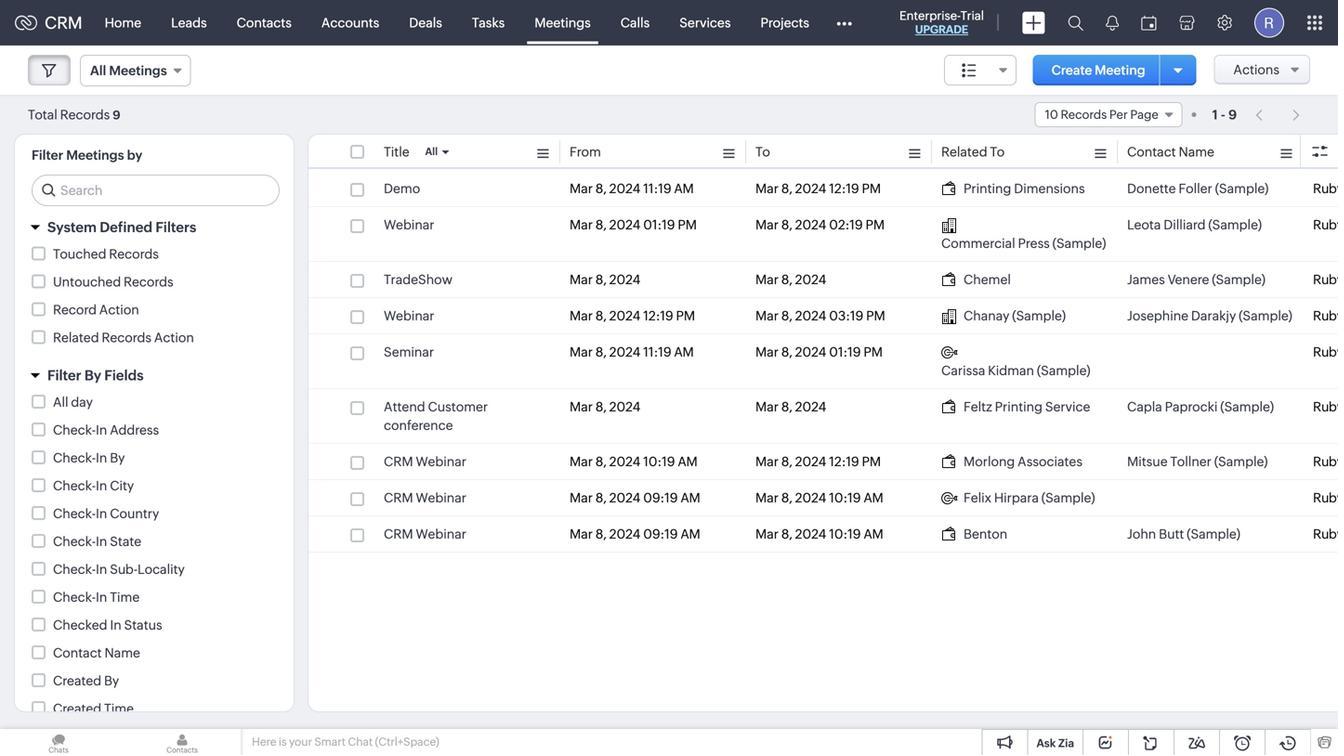 Task type: describe. For each thing, give the bounding box(es) containing it.
webinar for benton
[[416, 527, 467, 542]]

filter meetings by
[[32, 148, 142, 163]]

host
[[1314, 145, 1339, 159]]

check-in address
[[53, 423, 159, 438]]

-
[[1221, 107, 1226, 122]]

pm for commercial
[[866, 218, 885, 232]]

09:19 for benton
[[644, 527, 678, 542]]

total
[[28, 107, 57, 122]]

kidman
[[988, 364, 1035, 378]]

record
[[53, 303, 97, 317]]

webinar for morlong associates
[[416, 455, 467, 469]]

ruby for leota dilliard (sample)
[[1314, 218, 1339, 232]]

leota dilliard (sample) link
[[1128, 216, 1263, 234]]

your
[[289, 736, 312, 749]]

0 horizontal spatial action
[[99, 303, 139, 317]]

(sample) for mitsue tollner (sample)
[[1215, 455, 1269, 469]]

0 vertical spatial time
[[110, 590, 140, 605]]

attend customer conference link
[[384, 398, 551, 435]]

search element
[[1057, 0, 1095, 46]]

in for sub-
[[96, 562, 107, 577]]

projects
[[761, 15, 810, 30]]

commercial press (sample) link
[[942, 216, 1109, 253]]

conference
[[384, 418, 453, 433]]

(sample) for leota dilliard (sample)
[[1209, 218, 1263, 232]]

james venere (sample) link
[[1128, 271, 1266, 289]]

1 horizontal spatial mar 8, 2024 01:19 pm
[[756, 345, 883, 360]]

9 for 1 - 9
[[1229, 107, 1238, 122]]

chanay
[[964, 309, 1010, 324]]

status
[[124, 618, 162, 633]]

touched
[[53, 247, 106, 262]]

accounts
[[322, 15, 380, 30]]

capla
[[1128, 400, 1163, 415]]

all for all day
[[53, 395, 68, 410]]

check- for check-in sub-locality
[[53, 562, 96, 577]]

locality
[[138, 562, 185, 577]]

(sample) for capla paprocki (sample)
[[1221, 400, 1275, 415]]

related for related to
[[942, 145, 988, 159]]

services
[[680, 15, 731, 30]]

zia
[[1059, 738, 1075, 750]]

capla paprocki (sample)
[[1128, 400, 1275, 415]]

signals element
[[1095, 0, 1131, 46]]

11:19 for mar 8, 2024 01:19 pm
[[644, 345, 672, 360]]

attend customer conference
[[384, 400, 488, 433]]

morlong associates link
[[942, 453, 1083, 471]]

defined
[[100, 219, 153, 236]]

1 - 9
[[1213, 107, 1238, 122]]

chemel link
[[942, 271, 1011, 289]]

1 vertical spatial 12:19
[[644, 309, 674, 324]]

commercial press (sample)
[[942, 236, 1107, 251]]

chanay (sample)
[[964, 309, 1066, 324]]

printing dimensions link
[[942, 179, 1086, 198]]

0 vertical spatial printing
[[964, 181, 1012, 196]]

related to
[[942, 145, 1005, 159]]

meetings for filter meetings by
[[66, 148, 124, 163]]

in for city
[[96, 479, 107, 494]]

filter by fields
[[47, 368, 144, 384]]

feltz
[[964, 400, 993, 415]]

seminar
[[384, 345, 434, 360]]

meeting
[[1095, 63, 1146, 78]]

ruby for john butt (sample)
[[1314, 527, 1339, 542]]

home
[[105, 15, 141, 30]]

check-in by
[[53, 451, 125, 466]]

crm for benton
[[384, 527, 413, 542]]

10:19 for felix hirpara (sample)
[[830, 491, 861, 506]]

dilliard
[[1164, 218, 1206, 232]]

am for felix hirpara (sample)
[[681, 491, 701, 506]]

created by
[[53, 674, 119, 689]]

checked in status
[[53, 618, 162, 633]]

mitsue tollner (sample) link
[[1128, 453, 1269, 471]]

1
[[1213, 107, 1219, 122]]

crm webinar link for morlong
[[384, 453, 467, 471]]

10:19 for benton
[[830, 527, 861, 542]]

logo image
[[15, 15, 37, 30]]

crm webinar for felix
[[384, 491, 467, 506]]

check-in state
[[53, 535, 141, 549]]

john butt (sample) link
[[1128, 525, 1241, 544]]

meetings link
[[520, 0, 606, 45]]

filters
[[156, 219, 196, 236]]

created time
[[53, 702, 134, 717]]

0 horizontal spatial mar 8, 2024 01:19 pm
[[570, 218, 697, 232]]

1 horizontal spatial contact
[[1128, 145, 1177, 159]]

in for state
[[96, 535, 107, 549]]

create meeting
[[1052, 63, 1146, 78]]

press
[[1018, 236, 1050, 251]]

profile element
[[1244, 0, 1296, 45]]

josephine
[[1128, 309, 1189, 324]]

0 vertical spatial meetings
[[535, 15, 591, 30]]

5 ruby from the top
[[1314, 345, 1339, 360]]

records for untouched
[[124, 275, 173, 290]]

tollner
[[1171, 455, 1212, 469]]

john butt (sample)
[[1128, 527, 1241, 542]]

row group containing demo
[[309, 171, 1339, 553]]

1 horizontal spatial name
[[1179, 145, 1215, 159]]

fields
[[104, 368, 144, 384]]

check- for check-in by
[[53, 451, 96, 466]]

0 vertical spatial mar 8, 2024 10:19 am
[[570, 455, 698, 469]]

1 vertical spatial printing
[[995, 400, 1043, 415]]

in for country
[[96, 507, 107, 522]]

demo link
[[384, 179, 420, 198]]

mar 8, 2024 09:19 am for benton
[[570, 527, 701, 542]]

1 vertical spatial time
[[104, 702, 134, 717]]

create menu element
[[1012, 0, 1057, 45]]

(sample) for john butt (sample)
[[1187, 527, 1241, 542]]

mar 8, 2024 11:19 am for mar 8, 2024 01:19 pm
[[570, 345, 694, 360]]

leota dilliard (sample)
[[1128, 218, 1263, 232]]

03:19
[[830, 309, 864, 324]]

ask
[[1037, 738, 1056, 750]]

upgrade
[[916, 23, 969, 36]]

john
[[1128, 527, 1157, 542]]

calls
[[621, 15, 650, 30]]

tasks
[[472, 15, 505, 30]]

actions
[[1234, 62, 1280, 77]]

here is your smart chat (ctrl+space)
[[252, 736, 440, 749]]

1 vertical spatial by
[[110, 451, 125, 466]]

check- for check-in city
[[53, 479, 96, 494]]

crm webinar for morlong
[[384, 455, 467, 469]]

(sample) for james venere (sample)
[[1213, 272, 1266, 287]]

1 vertical spatial mar 8, 2024 12:19 pm
[[570, 309, 696, 324]]

filter for filter by fields
[[47, 368, 81, 384]]

projects link
[[746, 0, 825, 45]]

accounts link
[[307, 0, 394, 45]]

check-in sub-locality
[[53, 562, 185, 577]]

in for status
[[110, 618, 122, 633]]

carissa kidman (sample)
[[942, 364, 1091, 378]]

(sample) for commercial press (sample)
[[1053, 236, 1107, 251]]

3 crm webinar link from the top
[[384, 525, 467, 544]]

leota
[[1128, 218, 1162, 232]]

signals image
[[1106, 15, 1119, 31]]

city
[[110, 479, 134, 494]]

demo
[[384, 181, 420, 196]]

mar 8, 2024 03:19 pm
[[756, 309, 886, 324]]

related records action
[[53, 331, 194, 345]]

am for carissa kidman (sample)
[[674, 345, 694, 360]]

webinar for felix hirpara (sample)
[[416, 491, 467, 506]]

1 vertical spatial action
[[154, 331, 194, 345]]

12:19 for mar 8, 2024 10:19 am
[[830, 455, 860, 469]]

check-in city
[[53, 479, 134, 494]]



Task type: vqa. For each thing, say whether or not it's contained in the screenshot.


Task type: locate. For each thing, give the bounding box(es) containing it.
navigation
[[1247, 101, 1311, 128]]

name down 'checked in status'
[[105, 646, 140, 661]]

1 webinar link from the top
[[384, 216, 435, 234]]

title
[[384, 145, 410, 159]]

0 vertical spatial 10:19
[[644, 455, 675, 469]]

1 vertical spatial all
[[425, 146, 438, 158]]

in left status
[[110, 618, 122, 633]]

services link
[[665, 0, 746, 45]]

1 vertical spatial meetings
[[109, 63, 167, 78]]

mar 8, 2024 01:19 pm down from
[[570, 218, 697, 232]]

(sample) up the darakjy
[[1213, 272, 1266, 287]]

2 horizontal spatial all
[[425, 146, 438, 158]]

1 vertical spatial webinar link
[[384, 307, 435, 325]]

(sample) for felix hirpara (sample)
[[1042, 491, 1096, 506]]

felix
[[964, 491, 992, 506]]

(sample) right dilliard
[[1209, 218, 1263, 232]]

7 ruby from the top
[[1314, 455, 1339, 469]]

2 vertical spatial 10:19
[[830, 527, 861, 542]]

0 vertical spatial created
[[53, 674, 101, 689]]

state
[[110, 535, 141, 549]]

crm webinar link
[[384, 453, 467, 471], [384, 489, 467, 508], [384, 525, 467, 544]]

check- down check-in city
[[53, 507, 96, 522]]

2 vertical spatial crm webinar
[[384, 527, 467, 542]]

printing down carissa kidman (sample)
[[995, 400, 1043, 415]]

printing down related to
[[964, 181, 1012, 196]]

2 vertical spatial crm webinar link
[[384, 525, 467, 544]]

2 crm webinar link from the top
[[384, 489, 467, 508]]

in left state on the bottom of the page
[[96, 535, 107, 549]]

deals link
[[394, 0, 457, 45]]

all for all meetings
[[90, 63, 106, 78]]

untouched records
[[53, 275, 173, 290]]

mar 8, 2024 12:19 pm for mar 8, 2024 11:19 am
[[756, 181, 882, 196]]

0 vertical spatial filter
[[32, 148, 63, 163]]

(sample) up service
[[1037, 364, 1091, 378]]

donette foller (sample)
[[1128, 181, 1269, 196]]

from
[[570, 145, 601, 159]]

records up fields
[[102, 331, 152, 345]]

1 horizontal spatial contact name
[[1128, 145, 1215, 159]]

filter down total
[[32, 148, 63, 163]]

mar 8, 2024 10:19 am for benton
[[756, 527, 884, 542]]

size image
[[962, 62, 977, 79]]

created for created time
[[53, 702, 101, 717]]

crm for morlong associates
[[384, 455, 413, 469]]

(sample) for donette foller (sample)
[[1216, 181, 1269, 196]]

is
[[279, 736, 287, 749]]

pm for printing
[[862, 181, 882, 196]]

0 vertical spatial crm webinar
[[384, 455, 467, 469]]

2 ruby from the top
[[1314, 218, 1339, 232]]

ruby for james venere (sample)
[[1314, 272, 1339, 287]]

by for filter
[[84, 368, 101, 384]]

records down touched records
[[124, 275, 173, 290]]

0 vertical spatial name
[[1179, 145, 1215, 159]]

1 vertical spatial created
[[53, 702, 101, 717]]

1 vertical spatial contact name
[[53, 646, 140, 661]]

contact down "checked"
[[53, 646, 102, 661]]

(sample) right press
[[1053, 236, 1107, 251]]

home link
[[90, 0, 156, 45]]

0 horizontal spatial contact name
[[53, 646, 140, 661]]

(sample) right butt on the right bottom
[[1187, 527, 1241, 542]]

by up day
[[84, 368, 101, 384]]

in up check-in by
[[96, 423, 107, 438]]

9 down all meetings
[[113, 108, 120, 122]]

01:19
[[644, 218, 675, 232], [830, 345, 861, 360]]

webinar link for mar 8, 2024 12:19 pm
[[384, 307, 435, 325]]

in up check-in state
[[96, 507, 107, 522]]

None field
[[944, 55, 1017, 86]]

webinar link
[[384, 216, 435, 234], [384, 307, 435, 325]]

0 vertical spatial all
[[90, 63, 106, 78]]

sub-
[[110, 562, 138, 577]]

morlong associates
[[964, 455, 1083, 469]]

records right 10 at the top right of the page
[[1061, 108, 1107, 122]]

1 horizontal spatial action
[[154, 331, 194, 345]]

mar 8, 2024 09:19 am
[[570, 491, 701, 506], [570, 527, 701, 542]]

12:19
[[830, 181, 860, 196], [644, 309, 674, 324], [830, 455, 860, 469]]

time down sub-
[[110, 590, 140, 605]]

1 to from the left
[[756, 145, 771, 159]]

records for touched
[[109, 247, 159, 262]]

meetings left by
[[66, 148, 124, 163]]

deals
[[409, 15, 442, 30]]

crm for felix hirpara (sample)
[[384, 491, 413, 506]]

contacts link
[[222, 0, 307, 45]]

1 vertical spatial mar 8, 2024 11:19 am
[[570, 345, 694, 360]]

am for benton
[[681, 527, 701, 542]]

create menu image
[[1023, 12, 1046, 34]]

webinar
[[384, 218, 435, 232], [384, 309, 435, 324], [416, 455, 467, 469], [416, 491, 467, 506], [416, 527, 467, 542]]

attend
[[384, 400, 425, 415]]

(sample) down associates
[[1042, 491, 1096, 506]]

tradeshow
[[384, 272, 453, 287]]

11:19 for mar 8, 2024 12:19 pm
[[644, 181, 672, 196]]

service
[[1046, 400, 1091, 415]]

check- up "checked"
[[53, 590, 96, 605]]

1 mar 8, 2024 09:19 am from the top
[[570, 491, 701, 506]]

0 vertical spatial mar 8, 2024 09:19 am
[[570, 491, 701, 506]]

name
[[1179, 145, 1215, 159], [105, 646, 140, 661]]

related
[[942, 145, 988, 159], [53, 331, 99, 345]]

all day
[[53, 395, 93, 410]]

untouched
[[53, 275, 121, 290]]

in left sub-
[[96, 562, 107, 577]]

2 created from the top
[[53, 702, 101, 717]]

leads link
[[156, 0, 222, 45]]

2 vertical spatial mar 8, 2024 12:19 pm
[[756, 455, 882, 469]]

10 Records Per Page field
[[1035, 102, 1183, 127]]

crm webinar link for felix
[[384, 489, 467, 508]]

6 ruby from the top
[[1314, 400, 1339, 415]]

meetings inside field
[[109, 63, 167, 78]]

to up mar 8, 2024 02:19 pm
[[756, 145, 771, 159]]

all for all
[[425, 146, 438, 158]]

8 ruby from the top
[[1314, 491, 1339, 506]]

1 vertical spatial name
[[105, 646, 140, 661]]

contact name up donette
[[1128, 145, 1215, 159]]

records for related
[[102, 331, 152, 345]]

2 vertical spatial meetings
[[66, 148, 124, 163]]

action up filter by fields dropdown button
[[154, 331, 194, 345]]

by up city
[[110, 451, 125, 466]]

ruby for donette foller (sample)
[[1314, 181, 1339, 196]]

chemel
[[964, 272, 1011, 287]]

7 check- from the top
[[53, 590, 96, 605]]

webinar link for mar 8, 2024 01:19 pm
[[384, 216, 435, 234]]

create meeting button
[[1033, 55, 1165, 86]]

system
[[47, 219, 97, 236]]

pm for morlong
[[862, 455, 882, 469]]

in for by
[[96, 451, 107, 466]]

5 check- from the top
[[53, 535, 96, 549]]

day
[[71, 395, 93, 410]]

records down defined
[[109, 247, 159, 262]]

1 horizontal spatial to
[[990, 145, 1005, 159]]

action up 'related records action' on the top left of the page
[[99, 303, 139, 317]]

2 11:19 from the top
[[644, 345, 672, 360]]

2 to from the left
[[990, 145, 1005, 159]]

records inside field
[[1061, 108, 1107, 122]]

name up foller
[[1179, 145, 1215, 159]]

contact name up created by on the bottom of page
[[53, 646, 140, 661]]

check- up check-in city
[[53, 451, 96, 466]]

0 vertical spatial action
[[99, 303, 139, 317]]

related down record
[[53, 331, 99, 345]]

0 vertical spatial mar 8, 2024 11:19 am
[[570, 181, 694, 196]]

9 for total records 9
[[113, 108, 120, 122]]

1 vertical spatial 09:19
[[644, 527, 678, 542]]

darakjy
[[1192, 309, 1237, 324]]

in up 'checked in status'
[[96, 590, 107, 605]]

2 crm webinar from the top
[[384, 491, 467, 506]]

meetings left calls link
[[535, 15, 591, 30]]

1 vertical spatial mar 8, 2024 01:19 pm
[[756, 345, 883, 360]]

in down 'check-in address'
[[96, 451, 107, 466]]

ask zia
[[1037, 738, 1075, 750]]

0 vertical spatial webinar link
[[384, 216, 435, 234]]

records for 10
[[1061, 108, 1107, 122]]

printing
[[964, 181, 1012, 196], [995, 400, 1043, 415]]

paprocki
[[1165, 400, 1218, 415]]

0 vertical spatial mar 8, 2024 12:19 pm
[[756, 181, 882, 196]]

2 mar 8, 2024 11:19 am from the top
[[570, 345, 694, 360]]

1 vertical spatial crm webinar
[[384, 491, 467, 506]]

create
[[1052, 63, 1093, 78]]

2 vertical spatial by
[[104, 674, 119, 689]]

1 vertical spatial contact
[[53, 646, 102, 661]]

09:19 for felix hirpara (sample)
[[644, 491, 678, 506]]

carissa kidman (sample) link
[[942, 343, 1109, 380]]

contact
[[1128, 145, 1177, 159], [53, 646, 102, 661]]

created for created by
[[53, 674, 101, 689]]

profile image
[[1255, 8, 1285, 38]]

ruby for capla paprocki (sample)
[[1314, 400, 1339, 415]]

9 right the -
[[1229, 107, 1238, 122]]

1 horizontal spatial 01:19
[[830, 345, 861, 360]]

donette
[[1128, 181, 1177, 196]]

enterprise-trial upgrade
[[900, 9, 985, 36]]

0 vertical spatial mar 8, 2024 01:19 pm
[[570, 218, 697, 232]]

0 horizontal spatial 01:19
[[644, 218, 675, 232]]

all left day
[[53, 395, 68, 410]]

mar
[[570, 181, 593, 196], [756, 181, 779, 196], [570, 218, 593, 232], [756, 218, 779, 232], [570, 272, 593, 287], [756, 272, 779, 287], [570, 309, 593, 324], [756, 309, 779, 324], [570, 345, 593, 360], [756, 345, 779, 360], [570, 400, 593, 415], [756, 400, 779, 415], [570, 455, 593, 469], [756, 455, 779, 469], [570, 491, 593, 506], [756, 491, 779, 506], [570, 527, 593, 542], [756, 527, 779, 542]]

0 horizontal spatial to
[[756, 145, 771, 159]]

am for morlong associates
[[678, 455, 698, 469]]

02:19
[[830, 218, 863, 232]]

time down created by on the bottom of page
[[104, 702, 134, 717]]

(sample) up carissa kidman (sample) link
[[1013, 309, 1066, 324]]

1 created from the top
[[53, 674, 101, 689]]

associates
[[1018, 455, 1083, 469]]

josephine darakjy (sample)
[[1128, 309, 1293, 324]]

ruby
[[1314, 181, 1339, 196], [1314, 218, 1339, 232], [1314, 272, 1339, 287], [1314, 309, 1339, 324], [1314, 345, 1339, 360], [1314, 400, 1339, 415], [1314, 455, 1339, 469], [1314, 491, 1339, 506], [1314, 527, 1339, 542]]

by
[[127, 148, 142, 163]]

in for address
[[96, 423, 107, 438]]

1 vertical spatial 11:19
[[644, 345, 672, 360]]

dimensions
[[1014, 181, 1086, 196]]

1 vertical spatial related
[[53, 331, 99, 345]]

(sample) right foller
[[1216, 181, 1269, 196]]

check- for check-in state
[[53, 535, 96, 549]]

check- down the all day
[[53, 423, 96, 438]]

records up filter meetings by
[[60, 107, 110, 122]]

contact up donette
[[1128, 145, 1177, 159]]

enterprise-
[[900, 9, 961, 23]]

0 vertical spatial 11:19
[[644, 181, 672, 196]]

am for printing dimensions
[[674, 181, 694, 196]]

calls link
[[606, 0, 665, 45]]

0 vertical spatial related
[[942, 145, 988, 159]]

leads
[[171, 15, 207, 30]]

1 horizontal spatial 9
[[1229, 107, 1238, 122]]

seminar link
[[384, 343, 434, 362]]

by for created
[[104, 674, 119, 689]]

tasks link
[[457, 0, 520, 45]]

in left city
[[96, 479, 107, 494]]

0 horizontal spatial all
[[53, 395, 68, 410]]

1 check- from the top
[[53, 423, 96, 438]]

(sample) right tollner
[[1215, 455, 1269, 469]]

meetings for all meetings
[[109, 63, 167, 78]]

contacts
[[237, 15, 292, 30]]

ruby for mitsue tollner (sample)
[[1314, 455, 1339, 469]]

ruby for josephine darakjy (sample)
[[1314, 309, 1339, 324]]

0 vertical spatial 01:19
[[644, 218, 675, 232]]

2 check- from the top
[[53, 451, 96, 466]]

related for related records action
[[53, 331, 99, 345]]

Search text field
[[33, 176, 279, 205]]

4 ruby from the top
[[1314, 309, 1339, 324]]

1 11:19 from the top
[[644, 181, 672, 196]]

in for time
[[96, 590, 107, 605]]

all up total records 9
[[90, 63, 106, 78]]

system defined filters button
[[15, 211, 294, 244]]

by inside dropdown button
[[84, 368, 101, 384]]

2 vertical spatial mar 8, 2024 10:19 am
[[756, 527, 884, 542]]

0 vertical spatial 12:19
[[830, 181, 860, 196]]

check-
[[53, 423, 96, 438], [53, 451, 96, 466], [53, 479, 96, 494], [53, 507, 96, 522], [53, 535, 96, 549], [53, 562, 96, 577], [53, 590, 96, 605]]

(sample) for carissa kidman (sample)
[[1037, 364, 1091, 378]]

meetings
[[535, 15, 591, 30], [109, 63, 167, 78], [66, 148, 124, 163]]

contacts image
[[124, 730, 241, 756]]

All Meetings field
[[80, 55, 191, 86]]

1 vertical spatial 10:19
[[830, 491, 861, 506]]

to
[[756, 145, 771, 159], [990, 145, 1005, 159]]

0 horizontal spatial name
[[105, 646, 140, 661]]

mar 8, 2024 09:19 am for felix hirpara (sample)
[[570, 491, 701, 506]]

mar 8, 2024 12:19 pm for mar 8, 2024 10:19 am
[[756, 455, 882, 469]]

records for total
[[60, 107, 110, 122]]

check- down the check-in country
[[53, 535, 96, 549]]

james
[[1128, 272, 1166, 287]]

0 vertical spatial by
[[84, 368, 101, 384]]

address
[[110, 423, 159, 438]]

1 crm webinar from the top
[[384, 455, 467, 469]]

check-in time
[[53, 590, 140, 605]]

9 inside total records 9
[[113, 108, 120, 122]]

12:19 for mar 8, 2024 11:19 am
[[830, 181, 860, 196]]

by up created time
[[104, 674, 119, 689]]

2 vertical spatial 12:19
[[830, 455, 860, 469]]

chanay (sample) link
[[942, 307, 1066, 325]]

2024
[[610, 181, 641, 196], [795, 181, 827, 196], [610, 218, 641, 232], [795, 218, 827, 232], [610, 272, 641, 287], [795, 272, 827, 287], [610, 309, 641, 324], [795, 309, 827, 324], [610, 345, 641, 360], [795, 345, 827, 360], [610, 400, 641, 415], [795, 400, 827, 415], [610, 455, 641, 469], [795, 455, 827, 469], [610, 491, 641, 506], [795, 491, 827, 506], [610, 527, 641, 542], [795, 527, 827, 542]]

Other Modules field
[[825, 8, 865, 38]]

row group
[[309, 171, 1339, 553]]

(sample)
[[1216, 181, 1269, 196], [1209, 218, 1263, 232], [1053, 236, 1107, 251], [1213, 272, 1266, 287], [1013, 309, 1066, 324], [1239, 309, 1293, 324], [1037, 364, 1091, 378], [1221, 400, 1275, 415], [1215, 455, 1269, 469], [1042, 491, 1096, 506], [1187, 527, 1241, 542]]

check- for check-in time
[[53, 590, 96, 605]]

1 vertical spatial filter
[[47, 368, 81, 384]]

2 mar 8, 2024 09:19 am from the top
[[570, 527, 701, 542]]

0 horizontal spatial related
[[53, 331, 99, 345]]

1 vertical spatial 01:19
[[830, 345, 861, 360]]

filter up the all day
[[47, 368, 81, 384]]

created down created by on the bottom of page
[[53, 702, 101, 717]]

to up printing dimensions link
[[990, 145, 1005, 159]]

1 crm webinar link from the top
[[384, 453, 467, 471]]

capla paprocki (sample) link
[[1128, 398, 1275, 417]]

calendar image
[[1142, 15, 1157, 30]]

meetings down home link
[[109, 63, 167, 78]]

created up created time
[[53, 674, 101, 689]]

pm for chanay
[[867, 309, 886, 324]]

mitsue tollner (sample)
[[1128, 455, 1269, 469]]

related up printing dimensions link
[[942, 145, 988, 159]]

pm for carissa
[[864, 345, 883, 360]]

printing dimensions
[[964, 181, 1086, 196]]

0 horizontal spatial 9
[[113, 108, 120, 122]]

3 crm webinar from the top
[[384, 527, 467, 542]]

(sample) for josephine darakjy (sample)
[[1239, 309, 1293, 324]]

search image
[[1068, 15, 1084, 31]]

0 vertical spatial contact name
[[1128, 145, 1215, 159]]

3 check- from the top
[[53, 479, 96, 494]]

1 09:19 from the top
[[644, 491, 678, 506]]

webinar link down demo
[[384, 216, 435, 234]]

page
[[1131, 108, 1159, 122]]

2 09:19 from the top
[[644, 527, 678, 542]]

mar 8, 2024 11:19 am for mar 8, 2024 12:19 pm
[[570, 181, 694, 196]]

filter inside dropdown button
[[47, 368, 81, 384]]

all right title
[[425, 146, 438, 158]]

am
[[674, 181, 694, 196], [674, 345, 694, 360], [678, 455, 698, 469], [681, 491, 701, 506], [864, 491, 884, 506], [681, 527, 701, 542], [864, 527, 884, 542]]

benton
[[964, 527, 1008, 542]]

chats image
[[0, 730, 117, 756]]

check- for check-in address
[[53, 423, 96, 438]]

check- up check-in time
[[53, 562, 96, 577]]

09:19
[[644, 491, 678, 506], [644, 527, 678, 542]]

filter
[[32, 148, 63, 163], [47, 368, 81, 384]]

record action
[[53, 303, 139, 317]]

0 vertical spatial 09:19
[[644, 491, 678, 506]]

2 vertical spatial all
[[53, 395, 68, 410]]

1 horizontal spatial related
[[942, 145, 988, 159]]

9 ruby from the top
[[1314, 527, 1339, 542]]

check- for check-in country
[[53, 507, 96, 522]]

4 check- from the top
[[53, 507, 96, 522]]

1 vertical spatial mar 8, 2024 10:19 am
[[756, 491, 884, 506]]

3 ruby from the top
[[1314, 272, 1339, 287]]

filter for filter meetings by
[[32, 148, 63, 163]]

mar 8, 2024 10:19 am
[[570, 455, 698, 469], [756, 491, 884, 506], [756, 527, 884, 542]]

0 vertical spatial crm webinar link
[[384, 453, 467, 471]]

mar 8, 2024 10:19 am for felix hirpara (sample)
[[756, 491, 884, 506]]

2 webinar link from the top
[[384, 307, 435, 325]]

(sample) right paprocki
[[1221, 400, 1275, 415]]

(sample) right the darakjy
[[1239, 309, 1293, 324]]

0 vertical spatial contact
[[1128, 145, 1177, 159]]

0 horizontal spatial contact
[[53, 646, 102, 661]]

all meetings
[[90, 63, 167, 78]]

felix hirpara (sample)
[[964, 491, 1096, 506]]

mar 8, 2024 01:19 pm down mar 8, 2024 03:19 pm
[[756, 345, 883, 360]]

webinar link up seminar link
[[384, 307, 435, 325]]

1 horizontal spatial all
[[90, 63, 106, 78]]

1 vertical spatial crm webinar link
[[384, 489, 467, 508]]

all inside field
[[90, 63, 106, 78]]

6 check- from the top
[[53, 562, 96, 577]]

1 ruby from the top
[[1314, 181, 1339, 196]]

check- down check-in by
[[53, 479, 96, 494]]

1 mar 8, 2024 11:19 am from the top
[[570, 181, 694, 196]]

filter by fields button
[[15, 359, 294, 392]]

1 vertical spatial mar 8, 2024 09:19 am
[[570, 527, 701, 542]]

crm webinar
[[384, 455, 467, 469], [384, 491, 467, 506], [384, 527, 467, 542]]



